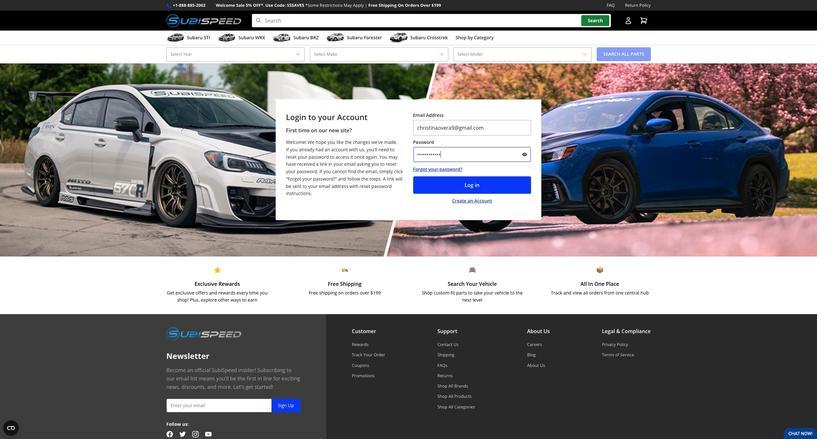 Task type: locate. For each thing, give the bounding box(es) containing it.
2 subispeed logo image from the top
[[166, 327, 242, 341]]

a subaru sti thumbnail image image
[[166, 33, 185, 43]]

select year image
[[296, 52, 301, 57]]

twitter logo image
[[179, 431, 186, 438]]

a subaru brz thumbnail image image
[[273, 33, 291, 43]]

Enter your email text field
[[166, 399, 301, 413]]

facebook logo image
[[166, 431, 173, 438]]

0 vertical spatial subispeed logo image
[[166, 14, 242, 27]]

subispeed logo image
[[166, 14, 242, 27], [166, 327, 242, 341]]

instagram logo image
[[192, 431, 199, 438]]

a subaru forester thumbnail image image
[[327, 33, 345, 43]]

1 vertical spatial subispeed logo image
[[166, 327, 242, 341]]

select model image
[[583, 52, 588, 57]]

a collage of action shots of vehicles image
[[0, 63, 818, 257]]



Task type: vqa. For each thing, say whether or not it's contained in the screenshot.
1st Subaru
no



Task type: describe. For each thing, give the bounding box(es) containing it.
Select Year button
[[166, 47, 305, 61]]

search vehicle image
[[469, 267, 476, 273]]

toggle password visibility image
[[522, 152, 528, 157]]

search input field
[[252, 14, 611, 27]]

rewards image
[[214, 267, 221, 273]]

Email Address text field
[[413, 120, 531, 136]]

Select Make button
[[310, 47, 449, 61]]

all in one image
[[597, 267, 603, 273]]

open widget image
[[3, 421, 19, 436]]

Password password field
[[413, 147, 531, 162]]

button image
[[625, 17, 632, 25]]

youtube logo image
[[205, 431, 212, 438]]

a subaru crosstrek thumbnail image image
[[390, 33, 408, 43]]

1 subispeed logo image from the top
[[166, 14, 242, 27]]

Select Model button
[[454, 47, 592, 61]]

shipping image
[[342, 267, 348, 273]]

a subaru wrx thumbnail image image
[[218, 33, 236, 43]]

select make image
[[439, 52, 444, 57]]



